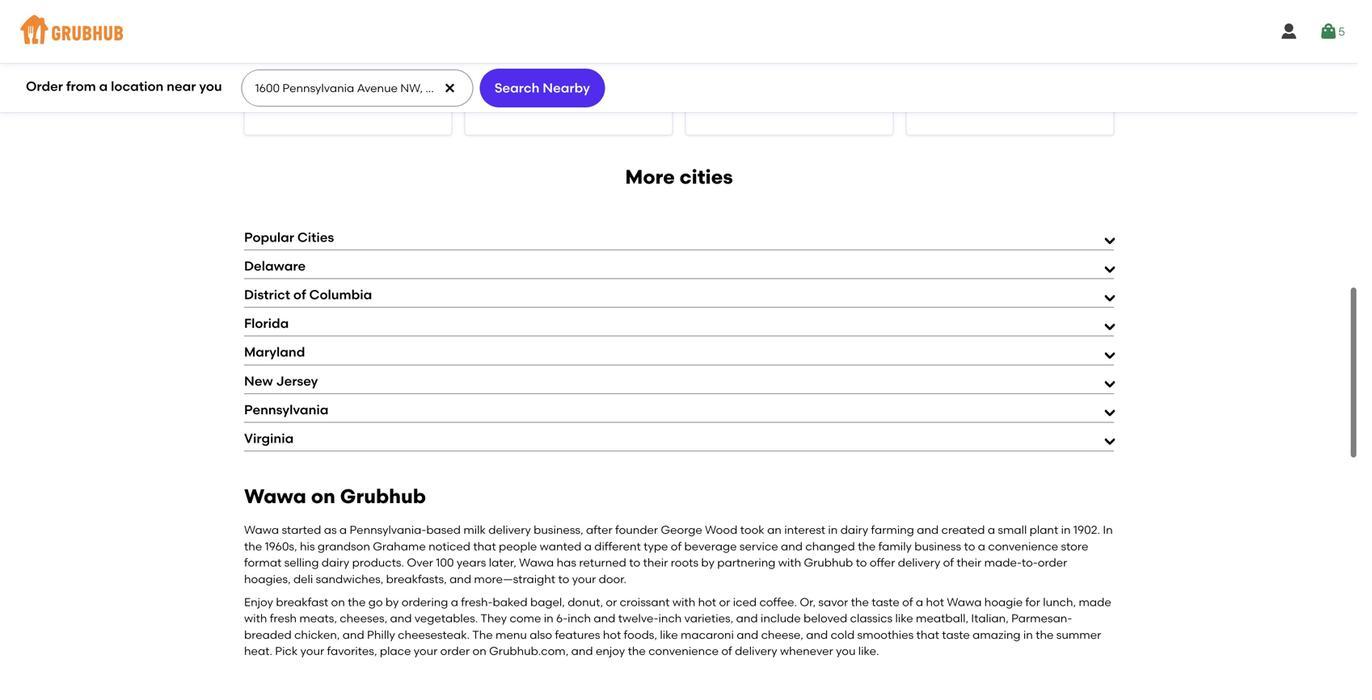Task type: vqa. For each thing, say whether or not it's contained in the screenshot.
Boston
no



Task type: locate. For each thing, give the bounding box(es) containing it.
baked
[[493, 596, 528, 610]]

taste down meatball, in the bottom of the page
[[942, 629, 970, 642]]

of down macaroni
[[722, 645, 732, 659]]

min
[[289, 73, 306, 85], [509, 73, 527, 85]]

0 vertical spatial svg image
[[1280, 22, 1299, 41]]

0 horizontal spatial or
[[606, 596, 617, 610]]

order
[[1038, 557, 1068, 570], [440, 645, 470, 659]]

your up donut,
[[572, 573, 596, 587]]

products.
[[352, 557, 404, 570]]

of
[[293, 287, 306, 303], [671, 540, 682, 554], [943, 557, 954, 570], [903, 596, 913, 610], [722, 645, 732, 659]]

1 20–35 min $0.49 delivery from the left
[[258, 73, 321, 99]]

0 horizontal spatial 20–35
[[258, 73, 286, 85]]

grocery for subscription pass image associated with 774 ratings
[[502, 52, 539, 64]]

0 horizontal spatial ratings
[[400, 90, 438, 104]]

grubhub down the changed
[[804, 557, 853, 570]]

svg image left svg image
[[1280, 22, 1299, 41]]

0 vertical spatial with
[[778, 557, 801, 570]]

their
[[643, 557, 668, 570], [957, 557, 982, 570]]

parmesan-
[[1012, 612, 1073, 626]]

taste
[[872, 596, 900, 610], [942, 629, 970, 642]]

you down cold
[[836, 645, 856, 659]]

took
[[740, 524, 765, 537]]

items for subscription pass image associated with 285 ratings
[[321, 52, 347, 64]]

with up varieties,
[[673, 596, 696, 610]]

the up 'offer'
[[858, 540, 876, 554]]

3 grocery from the left
[[722, 52, 760, 64]]

min for 285 ratings
[[289, 73, 306, 85]]

svg image right 285 ratings
[[443, 82, 456, 95]]

20–35 min $0.49 delivery
[[258, 73, 321, 99], [479, 73, 542, 99]]

convenience inside "enjoy breakfast on the go by ordering a fresh-baked bagel, donut, or croissant with hot or iced coffee. or, savor the taste of a hot wawa hoagie for lunch, made with fresh meats, cheeses, and vegetables. they come in 6-inch and twelve-inch varieties, and include beloved classics like meatball, italian, parmesan- breaded chicken, and philly cheesesteak. the menu also features hot foods, like macaroni and cheese, and cold smoothies that taste amazing in the summer heat. pick your favorites, place your order on grubhub.com, and enjoy the convenience of delivery whenever you like."
[[649, 645, 719, 659]]

your
[[572, 573, 596, 587], [301, 645, 324, 659], [414, 645, 438, 659]]

0 horizontal spatial grubhub
[[340, 485, 426, 509]]

1 horizontal spatial taste
[[942, 629, 970, 642]]

0 vertical spatial grubhub
[[340, 485, 426, 509]]

items for 1st subscription pass image from right
[[983, 52, 1009, 64]]

inch up features
[[568, 612, 591, 626]]

new
[[244, 373, 273, 389]]

0 vertical spatial like
[[896, 612, 914, 626]]

columbia
[[309, 287, 372, 303]]

1902.
[[1074, 524, 1101, 537]]

wanted
[[540, 540, 582, 554]]

or left 'iced'
[[719, 596, 730, 610]]

0 vertical spatial convenience
[[988, 540, 1059, 554]]

on down the
[[473, 645, 487, 659]]

1 horizontal spatial by
[[701, 557, 715, 570]]

star icon image
[[374, 72, 387, 85], [387, 72, 399, 85], [399, 72, 412, 85], [412, 72, 425, 85], [412, 72, 425, 85], [594, 72, 607, 85], [607, 72, 620, 85]]

0 vertical spatial by
[[701, 557, 715, 570]]

1 horizontal spatial $0.49
[[479, 87, 503, 99]]

0 horizontal spatial taste
[[872, 596, 900, 610]]

1 horizontal spatial inch
[[659, 612, 682, 626]]

2 20–35 from the left
[[479, 73, 507, 85]]

1 horizontal spatial their
[[957, 557, 982, 570]]

4 grocery from the left
[[943, 52, 981, 64]]

roots
[[671, 557, 699, 570]]

items for subscription pass icon
[[763, 52, 789, 64]]

ratings right 774
[[621, 90, 659, 104]]

0 horizontal spatial by
[[386, 596, 399, 610]]

0 vertical spatial dairy
[[841, 524, 869, 537]]

2 inch from the left
[[659, 612, 682, 626]]

the down foods, at the bottom of the page
[[628, 645, 646, 659]]

noticed
[[429, 540, 471, 554]]

subscription pass image for 774 ratings
[[479, 52, 495, 65]]

started
[[282, 524, 321, 537]]

0 horizontal spatial min
[[289, 73, 306, 85]]

ratings right 285
[[400, 90, 438, 104]]

2 subscription pass image from the left
[[479, 52, 495, 65]]

like right foods, at the bottom of the page
[[660, 629, 678, 642]]

new jersey
[[244, 373, 318, 389]]

a up "vegetables." on the bottom left
[[451, 596, 458, 610]]

pennsylvania-
[[350, 524, 426, 537]]

their down created
[[957, 557, 982, 570]]

0 horizontal spatial like
[[660, 629, 678, 642]]

a right as
[[340, 524, 347, 537]]

to left 'offer'
[[856, 557, 867, 570]]

2 items from the left
[[542, 52, 568, 64]]

farming
[[871, 524, 914, 537]]

1 items from the left
[[321, 52, 347, 64]]

fresh-
[[461, 596, 493, 610]]

1 horizontal spatial 20–35 min $0.49 delivery
[[479, 73, 542, 99]]

grocery for subscription pass icon
[[722, 52, 760, 64]]

their down type on the bottom of the page
[[643, 557, 668, 570]]

2 horizontal spatial with
[[778, 557, 801, 570]]

in up store
[[1061, 524, 1071, 537]]

$0.49
[[258, 87, 282, 99], [479, 87, 503, 99]]

1 horizontal spatial 20–35
[[479, 73, 507, 85]]

1 vertical spatial convenience
[[649, 645, 719, 659]]

1 $0.49 from the left
[[258, 87, 282, 99]]

0 vertical spatial you
[[199, 79, 222, 94]]

wawa up meatball, in the bottom of the page
[[947, 596, 982, 610]]

created
[[942, 524, 985, 537]]

selling
[[284, 557, 319, 570]]

hot up enjoy
[[603, 629, 621, 642]]

business,
[[534, 524, 584, 537]]

1 vertical spatial you
[[836, 645, 856, 659]]

$0.49 for 774 ratings
[[479, 87, 503, 99]]

dairy up the changed
[[841, 524, 869, 537]]

1 horizontal spatial subscription pass image
[[479, 52, 495, 65]]

your down chicken,
[[301, 645, 324, 659]]

taste up classics
[[872, 596, 900, 610]]

inch
[[568, 612, 591, 626], [659, 612, 682, 626]]

0 vertical spatial order
[[1038, 557, 1068, 570]]

to
[[964, 540, 976, 554], [629, 557, 641, 570], [856, 557, 867, 570], [558, 573, 570, 587]]

1 20–35 from the left
[[258, 73, 286, 85]]

774
[[601, 90, 618, 104]]

you right near
[[199, 79, 222, 94]]

enjoy breakfast on the go by ordering a fresh-baked bagel, donut, or croissant with hot or iced coffee. or, savor the taste of a hot wawa hoagie for lunch, made with fresh meats, cheeses, and vegetables. they come in 6-inch and twelve-inch varieties, and include beloved classics like meatball, italian, parmesan- breaded chicken, and philly cheesesteak. the menu also features hot foods, like macaroni and cheese, and cold smoothies that taste amazing in the summer heat. pick your favorites, place your order on grubhub.com, and enjoy the convenience of delivery whenever you like.
[[244, 596, 1112, 659]]

macaroni
[[681, 629, 734, 642]]

like up smoothies
[[896, 612, 914, 626]]

search nearby button
[[480, 69, 605, 108]]

convenience up to-
[[988, 540, 1059, 554]]

1 horizontal spatial that
[[917, 629, 940, 642]]

0 horizontal spatial that
[[473, 540, 496, 554]]

door.
[[599, 573, 627, 587]]

pick
[[275, 645, 298, 659]]

convenience
[[988, 540, 1059, 554], [649, 645, 719, 659]]

later,
[[489, 557, 517, 570]]

1 vertical spatial svg image
[[443, 82, 456, 95]]

1 horizontal spatial grubhub
[[804, 557, 853, 570]]

grubhub up pennsylvania-
[[340, 485, 426, 509]]

like
[[896, 612, 914, 626], [660, 629, 678, 642]]

made-
[[985, 557, 1022, 570]]

0 horizontal spatial subscription pass image
[[258, 52, 274, 65]]

2 horizontal spatial subscription pass image
[[920, 52, 937, 65]]

enjoy
[[244, 596, 273, 610]]

to down different
[[629, 557, 641, 570]]

main navigation navigation
[[0, 0, 1358, 63]]

with
[[778, 557, 801, 570], [673, 596, 696, 610], [244, 612, 267, 626]]

2 ratings from the left
[[621, 90, 659, 104]]

3 items from the left
[[763, 52, 789, 64]]

1 horizontal spatial you
[[836, 645, 856, 659]]

more
[[625, 165, 675, 189]]

20–35 for 774 ratings
[[479, 73, 507, 85]]

sandwiches,
[[316, 573, 384, 587]]

after
[[586, 524, 613, 537]]

wawa down people
[[519, 557, 554, 570]]

1 horizontal spatial with
[[673, 596, 696, 610]]

1 vertical spatial order
[[440, 645, 470, 659]]

0 horizontal spatial you
[[199, 79, 222, 94]]

like.
[[859, 645, 879, 659]]

on down sandwiches,
[[331, 596, 345, 610]]

popular cities
[[244, 230, 334, 245]]

1 grocery from the left
[[281, 52, 319, 64]]

over
[[407, 557, 433, 570]]

the
[[472, 629, 493, 642]]

4 items from the left
[[983, 52, 1009, 64]]

0 horizontal spatial convenience
[[649, 645, 719, 659]]

285 ratings
[[378, 90, 438, 104]]

or down door.
[[606, 596, 617, 610]]

from
[[66, 79, 96, 94]]

1 inch from the left
[[568, 612, 591, 626]]

heat.
[[244, 645, 272, 659]]

for
[[1026, 596, 1041, 610]]

1 vertical spatial that
[[917, 629, 940, 642]]

grubhub inside wawa started as a pennsylvania-based milk delivery business, after founder george wood took an interest in dairy farming and created a small plant in 1902. in the 1960s, his grandson grahame noticed that people wanted a different type of beverage service and changed the family business to a convenience store format selling dairy products. over 100 years later, wawa has returned to their roots by partnering with grubhub to offer delivery of their made-to-order hoagies, deli sandwiches, breakfasts, and more—straight to your door.
[[804, 557, 853, 570]]

1 their from the left
[[643, 557, 668, 570]]

1 ratings from the left
[[400, 90, 438, 104]]

20–35 for 285 ratings
[[258, 73, 286, 85]]

has
[[557, 557, 577, 570]]

order down store
[[1038, 557, 1068, 570]]

1 horizontal spatial like
[[896, 612, 914, 626]]

order inside "enjoy breakfast on the go by ordering a fresh-baked bagel, donut, or croissant with hot or iced coffee. or, savor the taste of a hot wawa hoagie for lunch, made with fresh meats, cheeses, and vegetables. they come in 6-inch and twelve-inch varieties, and include beloved classics like meatball, italian, parmesan- breaded chicken, and philly cheesesteak. the menu also features hot foods, like macaroni and cheese, and cold smoothies that taste amazing in the summer heat. pick your favorites, place your order on grubhub.com, and enjoy the convenience of delivery whenever you like."
[[440, 645, 470, 659]]

ratings
[[400, 90, 438, 104], [621, 90, 659, 104]]

to down has
[[558, 573, 570, 587]]

3 subscription pass image from the left
[[920, 52, 937, 65]]

1 subscription pass image from the left
[[258, 52, 274, 65]]

convenience down macaroni
[[649, 645, 719, 659]]

they
[[481, 612, 507, 626]]

order down cheesesteak.
[[440, 645, 470, 659]]

svg image
[[1319, 22, 1339, 41]]

svg image
[[1280, 22, 1299, 41], [443, 82, 456, 95]]

favorites,
[[327, 645, 377, 659]]

2 20–35 min $0.49 delivery from the left
[[479, 73, 542, 99]]

4 grocery items from the left
[[943, 52, 1009, 64]]

1 vertical spatial grubhub
[[804, 557, 853, 570]]

of down george
[[671, 540, 682, 554]]

hoagies,
[[244, 573, 291, 587]]

0 horizontal spatial inch
[[568, 612, 591, 626]]

with down enjoy
[[244, 612, 267, 626]]

dairy down grandson
[[322, 557, 350, 570]]

1 horizontal spatial svg image
[[1280, 22, 1299, 41]]

wood
[[705, 524, 738, 537]]

by down 'beverage'
[[701, 557, 715, 570]]

that down milk
[[473, 540, 496, 554]]

2 or from the left
[[719, 596, 730, 610]]

deli
[[293, 573, 313, 587]]

2 horizontal spatial your
[[572, 573, 596, 587]]

2 $0.49 from the left
[[479, 87, 503, 99]]

grocery for subscription pass image associated with 285 ratings
[[281, 52, 319, 64]]

20–35
[[258, 73, 286, 85], [479, 73, 507, 85]]

1 vertical spatial dairy
[[322, 557, 350, 570]]

search
[[495, 80, 540, 96]]

go
[[369, 596, 383, 610]]

1 horizontal spatial order
[[1038, 557, 1068, 570]]

1 horizontal spatial min
[[509, 73, 527, 85]]

subscription pass image
[[258, 52, 274, 65], [479, 52, 495, 65], [920, 52, 937, 65]]

varieties,
[[685, 612, 734, 626]]

285
[[378, 90, 397, 104]]

1 horizontal spatial convenience
[[988, 540, 1059, 554]]

offer
[[870, 557, 895, 570]]

cities
[[680, 165, 733, 189]]

2 min from the left
[[509, 73, 527, 85]]

on up as
[[311, 485, 335, 509]]

grocery for 1st subscription pass image from right
[[943, 52, 981, 64]]

hot up meatball, in the bottom of the page
[[926, 596, 944, 610]]

or
[[606, 596, 617, 610], [719, 596, 730, 610]]

0 horizontal spatial 20–35 min $0.49 delivery
[[258, 73, 321, 99]]

founder
[[615, 524, 658, 537]]

1 min from the left
[[289, 73, 306, 85]]

of down business
[[943, 557, 954, 570]]

partnering
[[717, 557, 776, 570]]

0 vertical spatial that
[[473, 540, 496, 554]]

0 horizontal spatial order
[[440, 645, 470, 659]]

1 horizontal spatial or
[[719, 596, 730, 610]]

italian,
[[972, 612, 1009, 626]]

0 horizontal spatial $0.49
[[258, 87, 282, 99]]

1 vertical spatial by
[[386, 596, 399, 610]]

a up meatball, in the bottom of the page
[[916, 596, 924, 610]]

classics
[[850, 612, 893, 626]]

1 vertical spatial like
[[660, 629, 678, 642]]

the up cheeses,
[[348, 596, 366, 610]]

made
[[1079, 596, 1112, 610]]

the down parmesan-
[[1036, 629, 1054, 642]]

hot up varieties,
[[698, 596, 717, 610]]

1 grocery items from the left
[[281, 52, 347, 64]]

that down meatball, in the bottom of the page
[[917, 629, 940, 642]]

and
[[917, 524, 939, 537], [781, 540, 803, 554], [450, 573, 471, 587], [390, 612, 412, 626], [594, 612, 616, 626], [736, 612, 758, 626], [343, 629, 364, 642], [737, 629, 759, 642], [806, 629, 828, 642], [571, 645, 593, 659]]

items
[[321, 52, 347, 64], [542, 52, 568, 64], [763, 52, 789, 64], [983, 52, 1009, 64]]

1 horizontal spatial ratings
[[621, 90, 659, 104]]

by right go
[[386, 596, 399, 610]]

2 vertical spatial with
[[244, 612, 267, 626]]

district
[[244, 287, 290, 303]]

inch down croissant
[[659, 612, 682, 626]]

your down cheesesteak.
[[414, 645, 438, 659]]

1 horizontal spatial dairy
[[841, 524, 869, 537]]

delivery
[[284, 87, 321, 99], [505, 87, 542, 99], [489, 524, 531, 537], [898, 557, 941, 570], [735, 645, 778, 659]]

by inside "enjoy breakfast on the go by ordering a fresh-baked bagel, donut, or croissant with hot or iced coffee. or, savor the taste of a hot wawa hoagie for lunch, made with fresh meats, cheeses, and vegetables. they come in 6-inch and twelve-inch varieties, and include beloved classics like meatball, italian, parmesan- breaded chicken, and philly cheesesteak. the menu also features hot foods, like macaroni and cheese, and cold smoothies that taste amazing in the summer heat. pick your favorites, place your order on grubhub.com, and enjoy the convenience of delivery whenever you like."
[[386, 596, 399, 610]]

0 horizontal spatial their
[[643, 557, 668, 570]]

2 grocery from the left
[[502, 52, 539, 64]]

1 or from the left
[[606, 596, 617, 610]]

with down interest at the right bottom of the page
[[778, 557, 801, 570]]

summer
[[1057, 629, 1102, 642]]

subscription pass image
[[699, 52, 716, 65]]

milk
[[464, 524, 486, 537]]

1 vertical spatial on
[[331, 596, 345, 610]]



Task type: describe. For each thing, give the bounding box(es) containing it.
or,
[[800, 596, 816, 610]]

coffee.
[[760, 596, 797, 610]]

cheese,
[[761, 629, 804, 642]]

20–35 min $0.49 delivery for 774
[[479, 73, 542, 99]]

2 vertical spatial on
[[473, 645, 487, 659]]

2 grocery items from the left
[[502, 52, 568, 64]]

the up format
[[244, 540, 262, 554]]

interest
[[785, 524, 826, 537]]

meatball,
[[916, 612, 969, 626]]

include
[[761, 612, 801, 626]]

donut,
[[568, 596, 603, 610]]

svg image inside main navigation navigation
[[1280, 22, 1299, 41]]

pennsylvania
[[244, 402, 329, 418]]

type
[[644, 540, 668, 554]]

lunch,
[[1043, 596, 1076, 610]]

2 horizontal spatial hot
[[926, 596, 944, 610]]

cheeses,
[[340, 612, 387, 626]]

florida
[[244, 316, 289, 332]]

twelve-
[[618, 612, 659, 626]]

cities
[[297, 230, 334, 245]]

2 their from the left
[[957, 557, 982, 570]]

returned
[[579, 557, 627, 570]]

small
[[998, 524, 1027, 537]]

a left small at bottom right
[[988, 524, 995, 537]]

an
[[767, 524, 782, 537]]

0 horizontal spatial your
[[301, 645, 324, 659]]

bagel,
[[530, 596, 565, 610]]

beverage
[[685, 540, 737, 554]]

with inside wawa started as a pennsylvania-based milk delivery business, after founder george wood took an interest in dairy farming and created a small plant in 1902. in the 1960s, his grandson grahame noticed that people wanted a different type of beverage service and changed the family business to a convenience store format selling dairy products. over 100 years later, wawa has returned to their roots by partnering with grubhub to offer delivery of their made-to-order hoagies, deli sandwiches, breakfasts, and more—straight to your door.
[[778, 557, 801, 570]]

come
[[510, 612, 541, 626]]

1 vertical spatial taste
[[942, 629, 970, 642]]

search nearby
[[495, 80, 590, 96]]

of up smoothies
[[903, 596, 913, 610]]

order from a location near you
[[26, 79, 222, 94]]

smoothies
[[858, 629, 914, 642]]

cheesesteak.
[[398, 629, 470, 642]]

savor
[[819, 596, 848, 610]]

people
[[499, 540, 537, 554]]

different
[[595, 540, 641, 554]]

cold
[[831, 629, 855, 642]]

convenience inside wawa started as a pennsylvania-based milk delivery business, after founder george wood took an interest in dairy farming and created a small plant in 1902. in the 1960s, his grandson grahame noticed that people wanted a different type of beverage service and changed the family business to a convenience store format selling dairy products. over 100 years later, wawa has returned to their roots by partnering with grubhub to offer delivery of their made-to-order hoagies, deli sandwiches, breakfasts, and more—straight to your door.
[[988, 540, 1059, 554]]

more—straight
[[474, 573, 556, 587]]

ratings for 285 ratings
[[400, 90, 438, 104]]

family
[[879, 540, 912, 554]]

1 vertical spatial with
[[673, 596, 696, 610]]

virginia
[[244, 431, 294, 447]]

that inside "enjoy breakfast on the go by ordering a fresh-baked bagel, donut, or croissant with hot or iced coffee. or, savor the taste of a hot wawa hoagie for lunch, made with fresh meats, cheeses, and vegetables. they come in 6-inch and twelve-inch varieties, and include beloved classics like meatball, italian, parmesan- breaded chicken, and philly cheesesteak. the menu also features hot foods, like macaroni and cheese, and cold smoothies that taste amazing in the summer heat. pick your favorites, place your order on grubhub.com, and enjoy the convenience of delivery whenever you like."
[[917, 629, 940, 642]]

maryland
[[244, 345, 305, 360]]

ratings for 774 ratings
[[621, 90, 659, 104]]

more cities
[[625, 165, 733, 189]]

hoagie
[[985, 596, 1023, 610]]

features
[[555, 629, 600, 642]]

0 horizontal spatial hot
[[603, 629, 621, 642]]

1 horizontal spatial hot
[[698, 596, 717, 610]]

enjoy
[[596, 645, 625, 659]]

that inside wawa started as a pennsylvania-based milk delivery business, after founder george wood took an interest in dairy farming and created a small plant in 1902. in the 1960s, his grandson grahame noticed that people wanted a different type of beverage service and changed the family business to a convenience store format selling dairy products. over 100 years later, wawa has returned to their roots by partnering with grubhub to offer delivery of their made-to-order hoagies, deli sandwiches, breakfasts, and more—straight to your door.
[[473, 540, 496, 554]]

popular
[[244, 230, 294, 245]]

menu
[[496, 629, 527, 642]]

0 horizontal spatial with
[[244, 612, 267, 626]]

location
[[111, 79, 164, 94]]

order
[[26, 79, 63, 94]]

business
[[915, 540, 962, 554]]

george
[[661, 524, 703, 537]]

of right the district
[[293, 287, 306, 303]]

nearby
[[543, 80, 590, 96]]

0 vertical spatial on
[[311, 485, 335, 509]]

amazing
[[973, 629, 1021, 642]]

774 ratings
[[601, 90, 659, 104]]

his
[[300, 540, 315, 554]]

breakfast
[[276, 596, 328, 610]]

your inside wawa started as a pennsylvania-based milk delivery business, after founder george wood took an interest in dairy farming and created a small plant in 1902. in the 1960s, his grandson grahame noticed that people wanted a different type of beverage service and changed the family business to a convenience store format selling dairy products. over 100 years later, wawa has returned to their roots by partnering with grubhub to offer delivery of their made-to-order hoagies, deli sandwiches, breakfasts, and more—straight to your door.
[[572, 573, 596, 587]]

20–35 min $0.49 delivery for 285
[[258, 73, 321, 99]]

Search Address search field
[[241, 70, 472, 106]]

by inside wawa started as a pennsylvania-based milk delivery business, after founder george wood took an interest in dairy farming and created a small plant in 1902. in the 1960s, his grandson grahame noticed that people wanted a different type of beverage service and changed the family business to a convenience store format selling dairy products. over 100 years later, wawa has returned to their roots by partnering with grubhub to offer delivery of their made-to-order hoagies, deli sandwiches, breakfasts, and more—straight to your door.
[[701, 557, 715, 570]]

iced
[[733, 596, 757, 610]]

$0.49 for 285 ratings
[[258, 87, 282, 99]]

format
[[244, 557, 282, 570]]

delaware
[[244, 258, 306, 274]]

to down created
[[964, 540, 976, 554]]

a down created
[[978, 540, 986, 554]]

min for 774 ratings
[[509, 73, 527, 85]]

delivery inside "enjoy breakfast on the go by ordering a fresh-baked bagel, donut, or croissant with hot or iced coffee. or, savor the taste of a hot wawa hoagie for lunch, made with fresh meats, cheeses, and vegetables. they come in 6-inch and twelve-inch varieties, and include beloved classics like meatball, italian, parmesan- breaded chicken, and philly cheesesteak. the menu also features hot foods, like macaroni and cheese, and cold smoothies that taste amazing in the summer heat. pick your favorites, place your order on grubhub.com, and enjoy the convenience of delivery whenever you like."
[[735, 645, 778, 659]]

near
[[167, 79, 196, 94]]

in left 6-
[[544, 612, 554, 626]]

order inside wawa started as a pennsylvania-based milk delivery business, after founder george wood took an interest in dairy farming and created a small plant in 1902. in the 1960s, his grandson grahame noticed that people wanted a different type of beverage service and changed the family business to a convenience store format selling dairy products. over 100 years later, wawa has returned to their roots by partnering with grubhub to offer delivery of their made-to-order hoagies, deli sandwiches, breakfasts, and more—straight to your door.
[[1038, 557, 1068, 570]]

wawa inside "enjoy breakfast on the go by ordering a fresh-baked bagel, donut, or croissant with hot or iced coffee. or, savor the taste of a hot wawa hoagie for lunch, made with fresh meats, cheeses, and vegetables. they come in 6-inch and twelve-inch varieties, and include beloved classics like meatball, italian, parmesan- breaded chicken, and philly cheesesteak. the menu also features hot foods, like macaroni and cheese, and cold smoothies that taste amazing in the summer heat. pick your favorites, place your order on grubhub.com, and enjoy the convenience of delivery whenever you like."
[[947, 596, 982, 610]]

a down after on the bottom of page
[[584, 540, 592, 554]]

0 horizontal spatial svg image
[[443, 82, 456, 95]]

philly
[[367, 629, 395, 642]]

items for subscription pass image associated with 774 ratings
[[542, 52, 568, 64]]

3 grocery items from the left
[[722, 52, 789, 64]]

jersey
[[276, 373, 318, 389]]

wawa up started
[[244, 485, 306, 509]]

you inside "enjoy breakfast on the go by ordering a fresh-baked bagel, donut, or croissant with hot or iced coffee. or, savor the taste of a hot wawa hoagie for lunch, made with fresh meats, cheeses, and vegetables. they come in 6-inch and twelve-inch varieties, and include beloved classics like meatball, italian, parmesan- breaded chicken, and philly cheesesteak. the menu also features hot foods, like macaroni and cheese, and cold smoothies that taste amazing in the summer heat. pick your favorites, place your order on grubhub.com, and enjoy the convenience of delivery whenever you like."
[[836, 645, 856, 659]]

0 vertical spatial taste
[[872, 596, 900, 610]]

6-
[[556, 612, 568, 626]]

1 horizontal spatial your
[[414, 645, 438, 659]]

5
[[1339, 25, 1346, 38]]

place
[[380, 645, 411, 659]]

in down parmesan-
[[1024, 629, 1033, 642]]

5 button
[[1319, 17, 1346, 46]]

to-
[[1022, 557, 1038, 570]]

meats,
[[299, 612, 337, 626]]

chicken,
[[294, 629, 340, 642]]

plant
[[1030, 524, 1059, 537]]

0 horizontal spatial dairy
[[322, 557, 350, 570]]

grandson
[[318, 540, 370, 554]]

subscription pass image for 285 ratings
[[258, 52, 274, 65]]

in
[[1103, 524, 1113, 537]]

the up classics
[[851, 596, 869, 610]]

changed
[[806, 540, 855, 554]]

based
[[426, 524, 461, 537]]

wawa up "1960s,"
[[244, 524, 279, 537]]

as
[[324, 524, 337, 537]]

a right from
[[99, 79, 108, 94]]

breakfasts,
[[386, 573, 447, 587]]

service
[[740, 540, 778, 554]]

ordering
[[402, 596, 448, 610]]

in up the changed
[[828, 524, 838, 537]]



